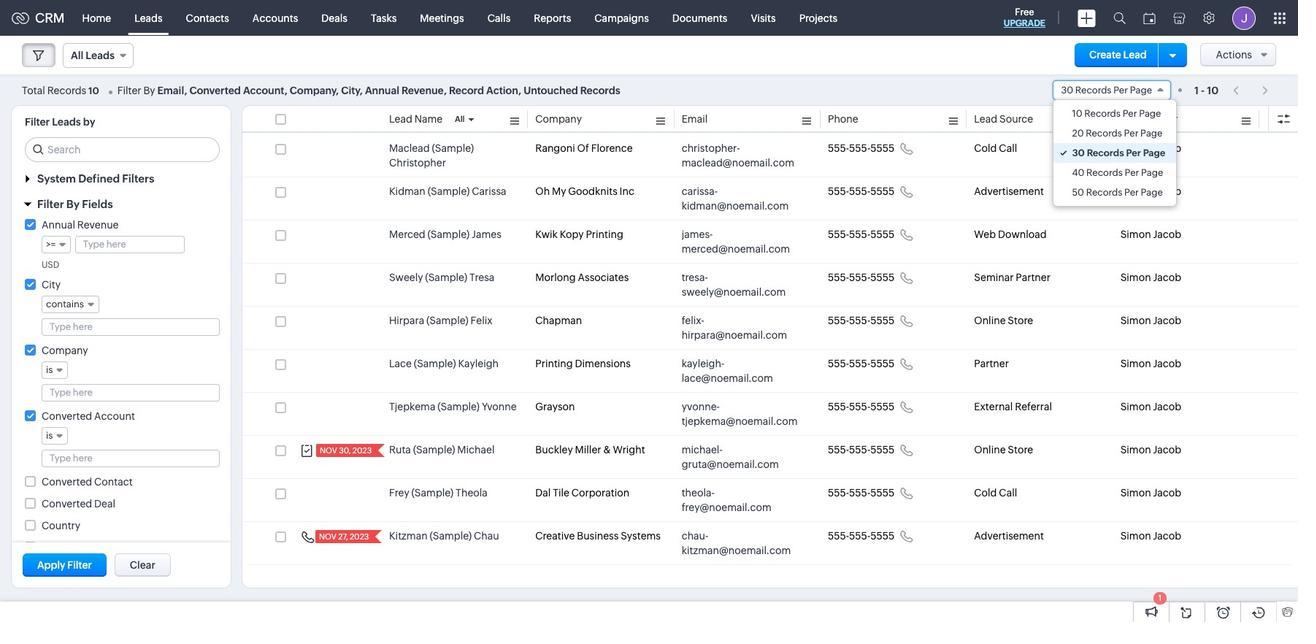 Task type: vqa. For each thing, say whether or not it's contained in the screenshot.


Task type: describe. For each thing, give the bounding box(es) containing it.
online for felix- hirpara@noemail.com
[[975, 315, 1006, 327]]

0 vertical spatial annual
[[365, 84, 400, 96]]

is for company
[[46, 365, 53, 376]]

10 for 1 - 10
[[1208, 84, 1219, 96]]

5555 for tresa- sweely@noemail.com
[[871, 272, 895, 283]]

(sample) for chau
[[430, 530, 472, 542]]

filter for filter by fields
[[37, 198, 64, 210]]

5555 for christopher- maclead@noemail.com
[[871, 142, 895, 154]]

systems
[[621, 530, 661, 542]]

michael-
[[682, 444, 723, 456]]

records down 40 records per page option
[[1087, 187, 1123, 198]]

5555 for felix- hirpara@noemail.com
[[871, 315, 895, 327]]

contains field
[[42, 296, 99, 313]]

filter by fields
[[37, 198, 113, 210]]

store for felix- hirpara@noemail.com
[[1008, 315, 1034, 327]]

All Leads field
[[63, 43, 134, 68]]

referral
[[1016, 401, 1053, 413]]

simon jacob for james- merced@noemail.com
[[1121, 229, 1182, 240]]

profile image
[[1233, 6, 1257, 30]]

1 vertical spatial company
[[42, 345, 88, 357]]

per for 30 records per page 'option'
[[1127, 148, 1142, 159]]

kwik kopy printing
[[536, 229, 624, 240]]

555-555-5555 for theola- frey@noemail.com
[[828, 487, 895, 499]]

-
[[1202, 84, 1206, 96]]

projects
[[800, 12, 838, 24]]

555-555-5555 for yvonne- tjepkema@noemail.com
[[828, 401, 895, 413]]

type here text field for converted account
[[42, 451, 219, 467]]

converted for converted account
[[42, 411, 92, 422]]

is field for company
[[42, 362, 68, 379]]

5555 for theola- frey@noemail.com
[[871, 487, 895, 499]]

page for 10 records per page option
[[1140, 108, 1162, 119]]

(sample) for yvonne
[[438, 401, 480, 413]]

kidman (sample) carissa
[[389, 186, 507, 197]]

miller
[[575, 444, 602, 456]]

associates
[[578, 272, 629, 283]]

theola- frey@noemail.com link
[[682, 486, 799, 515]]

tresa-
[[682, 272, 708, 283]]

creative business systems
[[536, 530, 661, 542]]

kitzman (sample) chau
[[389, 530, 499, 542]]

1 for 1 - 10
[[1195, 84, 1200, 96]]

(sample) for michael
[[413, 444, 455, 456]]

deals link
[[310, 0, 359, 35]]

jacob for james- merced@noemail.com
[[1154, 229, 1182, 240]]

web download
[[975, 229, 1047, 240]]

simon jacob for chau- kitzman@noemail.com
[[1121, 530, 1182, 542]]

lead for lead owner
[[1121, 113, 1144, 125]]

name
[[415, 113, 443, 125]]

555-555-5555 for carissa- kidman@noemail.com
[[828, 186, 895, 197]]

40 records per page option
[[1054, 163, 1177, 183]]

sweely
[[389, 272, 423, 283]]

reports link
[[523, 0, 583, 35]]

converted for converted contact
[[42, 476, 92, 488]]

jacob for michael- gruta@noemail.com
[[1154, 444, 1182, 456]]

lace (sample) kayleigh
[[389, 358, 499, 370]]

jacob for carissa- kidman@noemail.com
[[1154, 186, 1182, 197]]

tasks link
[[359, 0, 409, 35]]

contacts link
[[174, 0, 241, 35]]

system
[[37, 172, 76, 185]]

sweely@noemail.com
[[682, 286, 786, 298]]

kopy
[[560, 229, 584, 240]]

deals
[[322, 12, 348, 24]]

deal
[[94, 498, 115, 510]]

records right untouched
[[581, 84, 621, 96]]

converted right email,
[[190, 84, 241, 96]]

converted deal
[[42, 498, 115, 510]]

printing dimensions
[[536, 358, 631, 370]]

tjepkema (sample) yvonne link
[[389, 400, 517, 414]]

(sample) for kayleigh
[[414, 358, 456, 370]]

apply
[[37, 560, 65, 571]]

0 horizontal spatial partner
[[975, 358, 1010, 370]]

is field for converted account
[[42, 427, 68, 445]]

type here text field for contains
[[42, 319, 219, 335]]

0 horizontal spatial printing
[[536, 358, 573, 370]]

kitzman (sample) chau link
[[389, 529, 499, 544]]

lead source
[[975, 113, 1034, 125]]

store for michael- gruta@noemail.com
[[1008, 444, 1034, 456]]

theola- frey@noemail.com
[[682, 487, 772, 514]]

all leads
[[71, 50, 115, 61]]

1 horizontal spatial by
[[82, 542, 94, 554]]

converted account
[[42, 411, 135, 422]]

sweely (sample) tresa
[[389, 272, 495, 283]]

simon for tresa- sweely@noemail.com
[[1121, 272, 1152, 283]]

contacts
[[186, 12, 229, 24]]

michael- gruta@noemail.com
[[682, 444, 779, 470]]

filter for filter leads by
[[25, 116, 50, 128]]

lace@noemail.com
[[682, 373, 774, 384]]

page for 50 records per page option on the top of the page
[[1142, 187, 1164, 198]]

20 records per page option
[[1054, 123, 1177, 143]]

kidman@noemail.com
[[682, 200, 789, 212]]

michael
[[458, 444, 495, 456]]

0 horizontal spatial annual
[[42, 219, 75, 231]]

lead for lead source
[[975, 113, 998, 125]]

records inside field
[[1076, 85, 1112, 96]]

meetings
[[420, 12, 464, 24]]

records up the filter leads by
[[47, 84, 86, 96]]

simon for chau- kitzman@noemail.com
[[1121, 530, 1152, 542]]

Search text field
[[26, 138, 219, 161]]

of
[[578, 142, 589, 154]]

yvonne- tjepkema@noemail.com link
[[682, 400, 799, 429]]

simon jacob for theola- frey@noemail.com
[[1121, 487, 1182, 499]]

by for email,
[[143, 84, 155, 96]]

projects link
[[788, 0, 850, 35]]

company,
[[290, 84, 339, 96]]

tjepkema
[[389, 401, 436, 413]]

felix- hirpara@noemail.com
[[682, 315, 788, 341]]

leads for all leads
[[86, 50, 115, 61]]

merced
[[389, 229, 426, 240]]

action,
[[487, 84, 522, 96]]

free
[[1016, 7, 1035, 18]]

jacob for kayleigh- lace@noemail.com
[[1154, 358, 1182, 370]]

30 records per page inside field
[[1062, 85, 1153, 96]]

1 horizontal spatial company
[[536, 113, 582, 125]]

create menu image
[[1078, 9, 1097, 27]]

10 records per page
[[1073, 108, 1162, 119]]

hirpara (sample) felix link
[[389, 313, 493, 328]]

simon for michael- gruta@noemail.com
[[1121, 444, 1152, 456]]

revenue,
[[402, 84, 447, 96]]

kitzman@noemail.com
[[682, 545, 791, 557]]

calls
[[488, 12, 511, 24]]

10 records per page option
[[1054, 104, 1177, 123]]

simon for yvonne- tjepkema@noemail.com
[[1121, 401, 1152, 413]]

visits
[[751, 12, 776, 24]]

james-
[[682, 229, 713, 240]]

florence
[[592, 142, 633, 154]]

advertisement for carissa- kidman@noemail.com
[[975, 186, 1045, 197]]

hirpara
[[389, 315, 425, 327]]

simon for theola- frey@noemail.com
[[1121, 487, 1152, 499]]

lead for lead name
[[389, 113, 413, 125]]

contains
[[46, 299, 84, 310]]

filter for filter by email, converted account, company, city, annual revenue, record action, untouched records
[[117, 84, 141, 96]]

kidman
[[389, 186, 426, 197]]

carissa
[[472, 186, 507, 197]]

simon jacob for tresa- sweely@noemail.com
[[1121, 272, 1182, 283]]

555-555-5555 for michael- gruta@noemail.com
[[828, 444, 895, 456]]

untouched
[[524, 84, 578, 96]]

per for 10 records per page option
[[1123, 108, 1138, 119]]

chau
[[474, 530, 499, 542]]

0 vertical spatial partner
[[1016, 272, 1051, 283]]

maclead
[[389, 142, 430, 154]]

0 vertical spatial leads
[[135, 12, 163, 24]]

wright
[[613, 444, 646, 456]]

per for 40 records per page option
[[1125, 167, 1140, 178]]

per for the 20 records per page option
[[1125, 128, 1139, 139]]

(sample) for carissa
[[428, 186, 470, 197]]

simon for christopher- maclead@noemail.com
[[1121, 142, 1152, 154]]

page for the 20 records per page option
[[1141, 128, 1163, 139]]

page for 40 records per page option
[[1142, 167, 1164, 178]]

all for all
[[455, 115, 465, 123]]

leads for filter leads by
[[52, 116, 81, 128]]

merced@noemail.com
[[682, 243, 791, 255]]

type here text field for >=
[[76, 237, 184, 253]]

create menu element
[[1070, 0, 1105, 35]]

40
[[1073, 167, 1085, 178]]

simon jacob for carissa- kidman@noemail.com
[[1121, 186, 1182, 197]]

campaigns
[[595, 12, 649, 24]]

system defined filters
[[37, 172, 154, 185]]

simon jacob for felix- hirpara@noemail.com
[[1121, 315, 1182, 327]]

frey (sample) theola link
[[389, 486, 488, 500]]

buckley
[[536, 444, 573, 456]]

jacob for tresa- sweely@noemail.com
[[1154, 272, 1182, 283]]

(sample) for james
[[428, 229, 470, 240]]

per inside field
[[1114, 85, 1129, 96]]

oh
[[536, 186, 550, 197]]

50
[[1073, 187, 1085, 198]]



Task type: locate. For each thing, give the bounding box(es) containing it.
1 vertical spatial 1
[[1159, 594, 1162, 603]]

1 type here text field from the top
[[42, 385, 219, 401]]

online store for michael- gruta@noemail.com
[[975, 444, 1034, 456]]

account
[[94, 411, 135, 422]]

2 online from the top
[[975, 444, 1006, 456]]

online store for felix- hirpara@noemail.com
[[975, 315, 1034, 327]]

per up 40 records per page
[[1127, 148, 1142, 159]]

3 jacob from the top
[[1154, 229, 1182, 240]]

(sample) left felix
[[427, 315, 469, 327]]

simon for carissa- kidman@noemail.com
[[1121, 186, 1152, 197]]

8 simon from the top
[[1121, 444, 1152, 456]]

9 5555 from the top
[[871, 487, 895, 499]]

0 vertical spatial company
[[536, 113, 582, 125]]

partner
[[1016, 272, 1051, 283], [975, 358, 1010, 370]]

cold call for christopher- maclead@noemail.com
[[975, 142, 1018, 154]]

leads left 'by'
[[52, 116, 81, 128]]

555-555-5555 for christopher- maclead@noemail.com
[[828, 142, 895, 154]]

1 555-555-5555 from the top
[[828, 142, 895, 154]]

(sample) inside maclead (sample) christopher
[[432, 142, 474, 154]]

jacob for chau- kitzman@noemail.com
[[1154, 530, 1182, 542]]

50 records per page
[[1073, 187, 1164, 198]]

online down seminar
[[975, 315, 1006, 327]]

store down external referral
[[1008, 444, 1034, 456]]

source
[[1000, 113, 1034, 125]]

6 555-555-5555 from the top
[[828, 358, 895, 370]]

is
[[46, 365, 53, 376], [46, 430, 53, 441]]

1 call from the top
[[1000, 142, 1018, 154]]

1 vertical spatial 30 records per page
[[1073, 148, 1166, 159]]

lace (sample) kayleigh link
[[389, 357, 499, 371]]

chapman
[[536, 315, 582, 327]]

30 inside field
[[1062, 85, 1074, 96]]

simon for james- merced@noemail.com
[[1121, 229, 1152, 240]]

30 inside 'option'
[[1073, 148, 1085, 159]]

1 horizontal spatial leads
[[86, 50, 115, 61]]

1 vertical spatial online
[[975, 444, 1006, 456]]

simon jacob for kayleigh- lace@noemail.com
[[1121, 358, 1182, 370]]

cold
[[975, 142, 998, 154], [975, 487, 998, 499]]

0 vertical spatial by
[[143, 84, 155, 96]]

(sample) left tresa on the left
[[425, 272, 468, 283]]

ruta (sample) michael link
[[389, 443, 495, 457]]

is down converted account at the bottom of page
[[46, 430, 53, 441]]

online store
[[975, 315, 1034, 327], [975, 444, 1034, 456]]

converted for converted deal
[[42, 498, 92, 510]]

records up 50 records per page option on the top of the page
[[1087, 167, 1123, 178]]

2 horizontal spatial by
[[143, 84, 155, 96]]

0 horizontal spatial 1
[[1159, 594, 1162, 603]]

1 vertical spatial by
[[66, 198, 80, 210]]

0 horizontal spatial 10
[[88, 85, 99, 96]]

filter inside button
[[67, 560, 92, 571]]

5555 for james- merced@noemail.com
[[871, 229, 895, 240]]

1 vertical spatial printing
[[536, 358, 573, 370]]

campaigns link
[[583, 0, 661, 35]]

profile element
[[1224, 0, 1265, 35]]

0 vertical spatial type here text field
[[42, 385, 219, 401]]

tresa
[[470, 272, 495, 283]]

annual revenue
[[42, 219, 119, 231]]

yvonne
[[482, 401, 517, 413]]

0 vertical spatial type here text field
[[76, 237, 184, 253]]

call
[[1000, 142, 1018, 154], [1000, 487, 1018, 499]]

555-555-5555 for kayleigh- lace@noemail.com
[[828, 358, 895, 370]]

0 horizontal spatial by
[[66, 198, 80, 210]]

type here text field down revenue
[[76, 237, 184, 253]]

clear
[[130, 560, 155, 571]]

0 vertical spatial printing
[[586, 229, 624, 240]]

10 5555 from the top
[[871, 530, 895, 542]]

8 5555 from the top
[[871, 444, 895, 456]]

filter inside dropdown button
[[37, 198, 64, 210]]

by for fields
[[66, 198, 80, 210]]

simon for kayleigh- lace@noemail.com
[[1121, 358, 1152, 370]]

10 555-555-5555 from the top
[[828, 530, 895, 542]]

2 online store from the top
[[975, 444, 1034, 456]]

2 jacob from the top
[[1154, 186, 1182, 197]]

1 vertical spatial 30
[[1073, 148, 1085, 159]]

printing up grayson
[[536, 358, 573, 370]]

theola-
[[682, 487, 715, 499]]

page inside field
[[1131, 85, 1153, 96]]

0 vertical spatial cold call
[[975, 142, 1018, 154]]

30
[[1062, 85, 1074, 96], [1073, 148, 1085, 159]]

navigation
[[1227, 80, 1277, 101]]

0 horizontal spatial company
[[42, 345, 88, 357]]

simon jacob for yvonne- tjepkema@noemail.com
[[1121, 401, 1182, 413]]

james
[[472, 229, 502, 240]]

per inside 'option'
[[1127, 148, 1142, 159]]

partner right seminar
[[1016, 272, 1051, 283]]

filter down total
[[25, 116, 50, 128]]

4 555-555-5555 from the top
[[828, 272, 895, 283]]

carissa- kidman@noemail.com
[[682, 186, 789, 212]]

2 vertical spatial leads
[[52, 116, 81, 128]]

2023
[[353, 446, 372, 455], [350, 533, 369, 541]]

is up converted account at the bottom of page
[[46, 365, 53, 376]]

list box containing 10 records per page
[[1054, 100, 1177, 206]]

per up 10 records per page
[[1114, 85, 1129, 96]]

10 jacob from the top
[[1154, 530, 1182, 542]]

(sample) right lace
[[414, 358, 456, 370]]

>= field
[[42, 236, 71, 253]]

(sample) right frey
[[412, 487, 454, 499]]

leads down home
[[86, 50, 115, 61]]

6 jacob from the top
[[1154, 358, 1182, 370]]

kitzman
[[389, 530, 428, 542]]

555-555-5555 for chau- kitzman@noemail.com
[[828, 530, 895, 542]]

1 advertisement from the top
[[975, 186, 1045, 197]]

by
[[83, 116, 95, 128]]

filter down system
[[37, 198, 64, 210]]

5555 for yvonne- tjepkema@noemail.com
[[871, 401, 895, 413]]

3 555-555-5555 from the top
[[828, 229, 895, 240]]

7 simon jacob from the top
[[1121, 401, 1182, 413]]

converted up "country"
[[42, 498, 92, 510]]

1 online store from the top
[[975, 315, 1034, 327]]

lead inside button
[[1124, 49, 1147, 61]]

0 vertical spatial is
[[46, 365, 53, 376]]

1 5555 from the top
[[871, 142, 895, 154]]

9 simon from the top
[[1121, 487, 1152, 499]]

1 horizontal spatial 10
[[1073, 108, 1083, 119]]

nov left '27,'
[[319, 533, 337, 541]]

accounts link
[[241, 0, 310, 35]]

per
[[1114, 85, 1129, 96], [1123, 108, 1138, 119], [1125, 128, 1139, 139], [1127, 148, 1142, 159], [1125, 167, 1140, 178], [1125, 187, 1140, 198]]

created
[[42, 542, 80, 554]]

2 horizontal spatial leads
[[135, 12, 163, 24]]

0 vertical spatial nov
[[320, 446, 337, 455]]

(sample) for tresa
[[425, 272, 468, 283]]

page inside 'option'
[[1144, 148, 1166, 159]]

filter down 'created by'
[[67, 560, 92, 571]]

10 up 20
[[1073, 108, 1083, 119]]

1 online from the top
[[975, 315, 1006, 327]]

tasks
[[371, 12, 397, 24]]

michael- gruta@noemail.com link
[[682, 443, 799, 472]]

simon jacob
[[1121, 142, 1182, 154], [1121, 186, 1182, 197], [1121, 229, 1182, 240], [1121, 272, 1182, 283], [1121, 315, 1182, 327], [1121, 358, 1182, 370], [1121, 401, 1182, 413], [1121, 444, 1182, 456], [1121, 487, 1182, 499], [1121, 530, 1182, 542]]

tresa- sweely@noemail.com
[[682, 272, 786, 298]]

call for theola- frey@noemail.com
[[1000, 487, 1018, 499]]

search element
[[1105, 0, 1135, 36]]

morlong associates
[[536, 272, 629, 283]]

4 5555 from the top
[[871, 272, 895, 283]]

web
[[975, 229, 997, 240]]

download
[[999, 229, 1047, 240]]

1 vertical spatial is
[[46, 430, 53, 441]]

2 call from the top
[[1000, 487, 1018, 499]]

1 horizontal spatial annual
[[365, 84, 400, 96]]

5 simon jacob from the top
[[1121, 315, 1182, 327]]

10 for total records 10
[[88, 85, 99, 96]]

(sample) for christopher
[[432, 142, 474, 154]]

partner up "external"
[[975, 358, 1010, 370]]

online for michael- gruta@noemail.com
[[975, 444, 1006, 456]]

call for christopher- maclead@noemail.com
[[1000, 142, 1018, 154]]

sweely (sample) tresa link
[[389, 270, 495, 285]]

6 simon from the top
[[1121, 358, 1152, 370]]

1 cold call from the top
[[975, 142, 1018, 154]]

5555 for chau- kitzman@noemail.com
[[871, 530, 895, 542]]

0 vertical spatial online
[[975, 315, 1006, 327]]

company
[[536, 113, 582, 125], [42, 345, 88, 357]]

kayleigh- lace@noemail.com
[[682, 358, 774, 384]]

simon for felix- hirpara@noemail.com
[[1121, 315, 1152, 327]]

1 vertical spatial type here text field
[[42, 451, 219, 467]]

type here text field for company
[[42, 385, 219, 401]]

documents link
[[661, 0, 740, 35]]

30 up 40 at the right top
[[1073, 148, 1085, 159]]

1 simon jacob from the top
[[1121, 142, 1182, 154]]

create lead
[[1090, 49, 1147, 61]]

ruta
[[389, 444, 411, 456]]

2 simon jacob from the top
[[1121, 186, 1182, 197]]

filter left email,
[[117, 84, 141, 96]]

5 jacob from the top
[[1154, 315, 1182, 327]]

nov 30, 2023
[[320, 446, 372, 455]]

2 type here text field from the top
[[42, 451, 219, 467]]

2 555-555-5555 from the top
[[828, 186, 895, 197]]

1 simon from the top
[[1121, 142, 1152, 154]]

1 is from the top
[[46, 365, 53, 376]]

seminar partner
[[975, 272, 1051, 283]]

3 5555 from the top
[[871, 229, 895, 240]]

0 vertical spatial 2023
[[353, 446, 372, 455]]

jacob for theola- frey@noemail.com
[[1154, 487, 1182, 499]]

5 5555 from the top
[[871, 315, 895, 327]]

1 vertical spatial leads
[[86, 50, 115, 61]]

30 records per page option
[[1054, 143, 1177, 163]]

1 vertical spatial call
[[1000, 487, 1018, 499]]

creative
[[536, 530, 575, 542]]

lead up 20 records per page
[[1121, 113, 1144, 125]]

3 simon jacob from the top
[[1121, 229, 1182, 240]]

nov for ruta
[[320, 446, 337, 455]]

0 vertical spatial cold
[[975, 142, 998, 154]]

converted
[[190, 84, 241, 96], [42, 411, 92, 422], [42, 476, 92, 488], [42, 498, 92, 510]]

records inside 'option'
[[1088, 148, 1125, 159]]

555-555-5555 for felix- hirpara@noemail.com
[[828, 315, 895, 327]]

is field down converted account at the bottom of page
[[42, 427, 68, 445]]

lead name
[[389, 113, 443, 125]]

6 simon jacob from the top
[[1121, 358, 1182, 370]]

50 records per page option
[[1054, 183, 1177, 202]]

advertisement for chau- kitzman@noemail.com
[[975, 530, 1045, 542]]

reports
[[534, 12, 571, 24]]

30 Records Per Page field
[[1054, 80, 1172, 100]]

records down 10 records per page option
[[1086, 128, 1123, 139]]

7 5555 from the top
[[871, 401, 895, 413]]

0 horizontal spatial all
[[71, 50, 83, 61]]

crm
[[35, 10, 65, 26]]

row group containing maclead (sample) christopher
[[243, 134, 1299, 565]]

all down record
[[455, 115, 465, 123]]

9 simon jacob from the top
[[1121, 487, 1182, 499]]

list box
[[1054, 100, 1177, 206]]

0 vertical spatial 30
[[1062, 85, 1074, 96]]

online down "external"
[[975, 444, 1006, 456]]

lead left name
[[389, 113, 413, 125]]

1 vertical spatial advertisement
[[975, 530, 1045, 542]]

1 vertical spatial cold call
[[975, 487, 1018, 499]]

7 simon from the top
[[1121, 401, 1152, 413]]

tile
[[553, 487, 570, 499]]

(sample) for theola
[[412, 487, 454, 499]]

ruta (sample) michael
[[389, 444, 495, 456]]

calendar image
[[1144, 12, 1156, 24]]

4 jacob from the top
[[1154, 272, 1182, 283]]

1 vertical spatial type here text field
[[42, 319, 219, 335]]

jacob for felix- hirpara@noemail.com
[[1154, 315, 1182, 327]]

1 vertical spatial 2023
[[350, 533, 369, 541]]

company down "contains" field
[[42, 345, 88, 357]]

per down the lead owner
[[1125, 128, 1139, 139]]

converted left account
[[42, 411, 92, 422]]

filter leads by
[[25, 116, 95, 128]]

simon jacob for christopher- maclead@noemail.com
[[1121, 142, 1182, 154]]

7 jacob from the top
[[1154, 401, 1182, 413]]

8 simon jacob from the top
[[1121, 444, 1182, 456]]

1 vertical spatial nov
[[319, 533, 337, 541]]

records inside option
[[1087, 167, 1123, 178]]

2 simon from the top
[[1121, 186, 1152, 197]]

country
[[42, 520, 80, 532]]

seminar
[[975, 272, 1014, 283]]

(sample) down name
[[432, 142, 474, 154]]

(sample) left james
[[428, 229, 470, 240]]

simon jacob for michael- gruta@noemail.com
[[1121, 444, 1182, 456]]

10 simon from the top
[[1121, 530, 1152, 542]]

30 up 20
[[1062, 85, 1074, 96]]

per up 50 records per page
[[1125, 167, 1140, 178]]

30 records per page up 40 records per page
[[1073, 148, 1166, 159]]

1 vertical spatial annual
[[42, 219, 75, 231]]

chau-
[[682, 530, 709, 542]]

20 records per page
[[1073, 128, 1163, 139]]

kayleigh- lace@noemail.com link
[[682, 357, 799, 386]]

1 store from the top
[[1008, 315, 1034, 327]]

by left email,
[[143, 84, 155, 96]]

1 horizontal spatial 1
[[1195, 84, 1200, 96]]

555-555-5555 for tresa- sweely@noemail.com
[[828, 272, 895, 283]]

0 horizontal spatial leads
[[52, 116, 81, 128]]

5 555-555-5555 from the top
[[828, 315, 895, 327]]

all inside field
[[71, 50, 83, 61]]

(sample) left yvonne
[[438, 401, 480, 413]]

10
[[1208, 84, 1219, 96], [88, 85, 99, 96], [1073, 108, 1083, 119]]

(sample) inside "link"
[[427, 315, 469, 327]]

online store down external referral
[[975, 444, 1034, 456]]

2 5555 from the top
[[871, 186, 895, 197]]

felix
[[471, 315, 493, 327]]

by inside dropdown button
[[66, 198, 80, 210]]

annual up >= field
[[42, 219, 75, 231]]

0 vertical spatial online store
[[975, 315, 1034, 327]]

2023 right '27,'
[[350, 533, 369, 541]]

dal tile corporation
[[536, 487, 630, 499]]

0 vertical spatial advertisement
[[975, 186, 1045, 197]]

0 vertical spatial call
[[1000, 142, 1018, 154]]

converted up converted deal
[[42, 476, 92, 488]]

lead owner
[[1121, 113, 1179, 125]]

9 555-555-5555 from the top
[[828, 487, 895, 499]]

leads right home link
[[135, 12, 163, 24]]

0 vertical spatial store
[[1008, 315, 1034, 327]]

nov left 30,
[[320, 446, 337, 455]]

10 simon jacob from the top
[[1121, 530, 1182, 542]]

phone
[[828, 113, 859, 125]]

leads
[[135, 12, 163, 24], [86, 50, 115, 61], [52, 116, 81, 128]]

5555 for michael- gruta@noemail.com
[[871, 444, 895, 456]]

apply filter
[[37, 560, 92, 571]]

1 vertical spatial is field
[[42, 427, 68, 445]]

is field up converted account at the bottom of page
[[42, 362, 68, 379]]

4 simon jacob from the top
[[1121, 272, 1182, 283]]

all up the total records 10
[[71, 50, 83, 61]]

system defined filters button
[[12, 166, 231, 191]]

revenue
[[77, 219, 119, 231]]

1 horizontal spatial all
[[455, 115, 465, 123]]

3 simon from the top
[[1121, 229, 1152, 240]]

Type here text field
[[76, 237, 184, 253], [42, 319, 219, 335]]

8 555-555-5555 from the top
[[828, 444, 895, 456]]

27,
[[338, 533, 348, 541]]

555-555-5555 for james- merced@noemail.com
[[828, 229, 895, 240]]

by right created at left
[[82, 542, 94, 554]]

9 jacob from the top
[[1154, 487, 1182, 499]]

5555
[[871, 142, 895, 154], [871, 186, 895, 197], [871, 229, 895, 240], [871, 272, 895, 283], [871, 315, 895, 327], [871, 358, 895, 370], [871, 401, 895, 413], [871, 444, 895, 456], [871, 487, 895, 499], [871, 530, 895, 542]]

gruta@noemail.com
[[682, 459, 779, 470]]

1 vertical spatial cold
[[975, 487, 998, 499]]

(sample) down maclead (sample) christopher link
[[428, 186, 470, 197]]

4 simon from the top
[[1121, 272, 1152, 283]]

2 cold from the top
[[975, 487, 998, 499]]

1 cold from the top
[[975, 142, 998, 154]]

5555 for kayleigh- lace@noemail.com
[[871, 358, 895, 370]]

2023 for kitzman (sample) chau
[[350, 533, 369, 541]]

2 vertical spatial by
[[82, 542, 94, 554]]

10 right - at right
[[1208, 84, 1219, 96]]

total
[[22, 84, 45, 96]]

jacob for christopher- maclead@noemail.com
[[1154, 142, 1182, 154]]

1 vertical spatial partner
[[975, 358, 1010, 370]]

1 for 1
[[1159, 594, 1162, 603]]

1 vertical spatial online store
[[975, 444, 1034, 456]]

leads link
[[123, 0, 174, 35]]

page for 30 records per page 'option'
[[1144, 148, 1166, 159]]

(sample) right ruta on the bottom left of page
[[413, 444, 455, 456]]

2 is field from the top
[[42, 427, 68, 445]]

2 cold call from the top
[[975, 487, 1018, 499]]

is for converted account
[[46, 430, 53, 441]]

frey (sample) theola
[[389, 487, 488, 499]]

6 5555 from the top
[[871, 358, 895, 370]]

0 vertical spatial 1
[[1195, 84, 1200, 96]]

per for 50 records per page option on the top of the page
[[1125, 187, 1140, 198]]

store down seminar partner
[[1008, 315, 1034, 327]]

(sample)
[[432, 142, 474, 154], [428, 186, 470, 197], [428, 229, 470, 240], [425, 272, 468, 283], [427, 315, 469, 327], [414, 358, 456, 370], [438, 401, 480, 413], [413, 444, 455, 456], [412, 487, 454, 499], [430, 530, 472, 542]]

printing right kopy
[[586, 229, 624, 240]]

is field
[[42, 362, 68, 379], [42, 427, 68, 445]]

0 vertical spatial all
[[71, 50, 83, 61]]

type here text field up account
[[42, 385, 219, 401]]

1 is field from the top
[[42, 362, 68, 379]]

5555 for carissa- kidman@noemail.com
[[871, 186, 895, 197]]

per inside option
[[1125, 167, 1140, 178]]

2 is from the top
[[46, 430, 53, 441]]

10 up 'by'
[[88, 85, 99, 96]]

(sample) for felix
[[427, 315, 469, 327]]

filter by email, converted account, company, city, annual revenue, record action, untouched records
[[117, 84, 621, 96]]

30 records per page up 10 records per page option
[[1062, 85, 1153, 96]]

records up 40 records per page option
[[1088, 148, 1125, 159]]

per up 20 records per page
[[1123, 108, 1138, 119]]

create
[[1090, 49, 1122, 61]]

type here text field down "contains" field
[[42, 319, 219, 335]]

per down 40 records per page
[[1125, 187, 1140, 198]]

Type here text field
[[42, 385, 219, 401], [42, 451, 219, 467]]

1 vertical spatial all
[[455, 115, 465, 123]]

logo image
[[12, 12, 29, 24]]

cold call for theola- frey@noemail.com
[[975, 487, 1018, 499]]

5 simon from the top
[[1121, 315, 1152, 327]]

1 vertical spatial store
[[1008, 444, 1034, 456]]

annual right city,
[[365, 84, 400, 96]]

2 store from the top
[[1008, 444, 1034, 456]]

2023 right 30,
[[353, 446, 372, 455]]

jacob for yvonne- tjepkema@noemail.com
[[1154, 401, 1182, 413]]

(sample) left chau
[[430, 530, 472, 542]]

by up annual revenue in the top of the page
[[66, 198, 80, 210]]

leads inside field
[[86, 50, 115, 61]]

all for all leads
[[71, 50, 83, 61]]

nov 27, 2023 link
[[316, 530, 371, 544]]

search image
[[1114, 12, 1127, 24]]

records up 10 records per page option
[[1076, 85, 1112, 96]]

1 horizontal spatial partner
[[1016, 272, 1051, 283]]

company up the rangoni
[[536, 113, 582, 125]]

lead left source
[[975, 113, 998, 125]]

2 horizontal spatial 10
[[1208, 84, 1219, 96]]

row group
[[243, 134, 1299, 565]]

8 jacob from the top
[[1154, 444, 1182, 456]]

2 advertisement from the top
[[975, 530, 1045, 542]]

lead right create
[[1124, 49, 1147, 61]]

yvonne-
[[682, 401, 720, 413]]

business
[[577, 530, 619, 542]]

cold for christopher- maclead@noemail.com
[[975, 142, 998, 154]]

0 vertical spatial 30 records per page
[[1062, 85, 1153, 96]]

10 inside the total records 10
[[88, 85, 99, 96]]

external referral
[[975, 401, 1053, 413]]

10 inside option
[[1073, 108, 1083, 119]]

type here text field up the contact
[[42, 451, 219, 467]]

1 horizontal spatial printing
[[586, 229, 624, 240]]

online store down seminar partner
[[975, 315, 1034, 327]]

2023 for ruta (sample) michael
[[353, 446, 372, 455]]

nov for kitzman
[[319, 533, 337, 541]]

30 records per page inside 'option'
[[1073, 148, 1166, 159]]

1 jacob from the top
[[1154, 142, 1182, 154]]

0 vertical spatial is field
[[42, 362, 68, 379]]

records up the 20 records per page option
[[1085, 108, 1121, 119]]

7 555-555-5555 from the top
[[828, 401, 895, 413]]

page inside option
[[1142, 167, 1164, 178]]



